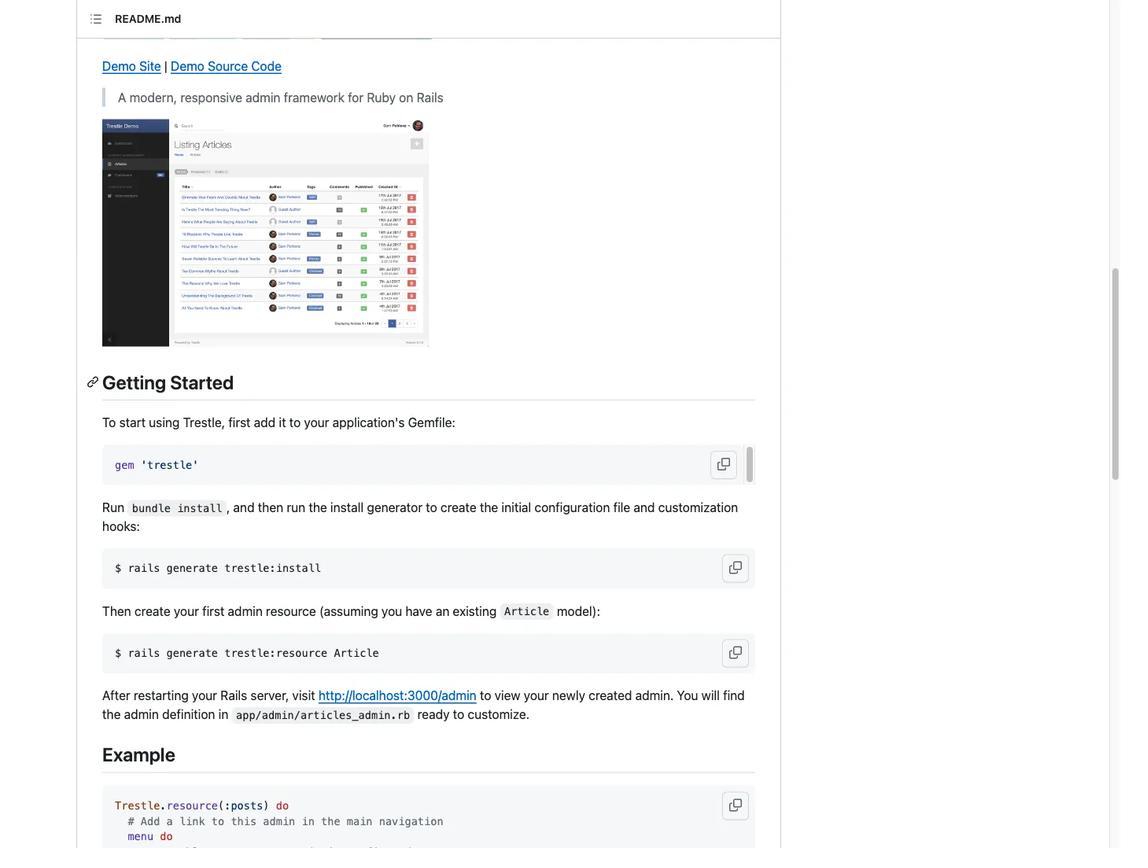 Task type: describe. For each thing, give the bounding box(es) containing it.
using
[[149, 415, 180, 430]]

demo source code link
[[171, 58, 282, 73]]

then
[[102, 603, 131, 618]]

find
[[723, 688, 745, 703]]

to inside , and then run the install generator to create the initial configuration file and customization hooks:
[[426, 500, 437, 515]]

rubygem image
[[102, 23, 165, 39]]

resource inside trestle . resource ( :posts ) do # add a link to this admin in the main navigation menu do
[[166, 800, 218, 812]]

after restarting your rails server, visit http://localhost:3000/admin
[[102, 688, 477, 703]]

customization
[[658, 500, 738, 515]]

have
[[406, 603, 433, 618]]

to view your newly created admin. you will find the admin definition in
[[102, 688, 745, 722]]

it
[[279, 415, 286, 430]]

gemfile:
[[408, 415, 455, 430]]

$ for $ rails generate trestle:resource article
[[115, 647, 121, 659]]

coveralls image
[[241, 23, 317, 39]]

run
[[287, 500, 306, 515]]

ruby
[[367, 90, 396, 105]]

1 copy image from the top
[[729, 562, 742, 574]]

install inside , and then run the install generator to create the initial configuration file and customization hooks:
[[331, 500, 364, 515]]

trestle
[[115, 800, 160, 812]]

existing
[[453, 603, 497, 618]]

view
[[495, 688, 521, 703]]

code climate image
[[320, 23, 433, 39]]

definition
[[162, 707, 215, 722]]

modern,
[[130, 90, 177, 105]]

the left initial
[[480, 500, 498, 515]]

this
[[231, 815, 257, 827]]

framework
[[284, 90, 345, 105]]

main
[[347, 815, 373, 827]]

1 vertical spatial create
[[135, 603, 171, 618]]

example
[[102, 744, 175, 766]]

bundle
[[132, 502, 171, 514]]

customize.
[[468, 707, 530, 722]]

install inside run bundle install
[[177, 502, 222, 514]]

then
[[258, 500, 283, 515]]

1 vertical spatial copy image
[[729, 646, 742, 659]]

start
[[119, 415, 146, 430]]

(
[[218, 800, 224, 812]]

1 and from the left
[[233, 500, 255, 515]]

created
[[589, 688, 632, 703]]

rails for $ rails generate trestle:resource article
[[128, 647, 160, 659]]

to right ready on the left of page
[[453, 707, 464, 722]]

admin down code in the top left of the page
[[246, 90, 281, 105]]

http://localhost:3000/admin
[[319, 688, 477, 703]]

started
[[170, 371, 234, 393]]

$ for $ rails generate trestle:install
[[115, 562, 121, 575]]

, and then run the install generator to create the initial configuration file and customization hooks:
[[102, 500, 738, 534]]

ready
[[418, 707, 450, 722]]

trestle . resource ( :posts ) do # add a link to this admin in the main navigation menu do
[[115, 800, 444, 843]]

0 vertical spatial first
[[228, 415, 251, 430]]

server,
[[251, 688, 289, 703]]

1 horizontal spatial do
[[276, 800, 289, 812]]

1 vertical spatial article
[[334, 647, 379, 659]]

your right the it
[[304, 415, 329, 430]]

readme.md
[[115, 12, 181, 25]]

http://localhost:3000/admin link
[[319, 688, 477, 703]]

2 demo from the left
[[171, 58, 205, 73]]

'trestle'
[[141, 459, 199, 471]]

getting started
[[102, 371, 234, 393]]

admin inside trestle . resource ( :posts ) do # add a link to this admin in the main navigation menu do
[[263, 815, 295, 827]]

admin inside to view your newly created admin. you will find the admin definition in
[[124, 707, 159, 722]]

your for then create your first admin resource (assuming you have an existing article model):
[[174, 603, 199, 618]]

configuration
[[535, 500, 610, 515]]

to inside trestle . resource ( :posts ) do # add a link to this admin in the main navigation menu do
[[212, 815, 224, 827]]

responsive
[[180, 90, 242, 105]]

then create your first admin resource (assuming you have an existing article model):
[[102, 603, 600, 618]]

newly
[[552, 688, 585, 703]]

in inside to view your newly created admin. you will find the admin definition in
[[219, 707, 229, 722]]

admin up $ rails generate trestle:resource article
[[228, 603, 263, 618]]

0 horizontal spatial rails
[[220, 688, 247, 703]]

run bundle install
[[102, 500, 222, 515]]

a modern, responsive admin framework for ruby on rails
[[118, 90, 444, 105]]

0 vertical spatial copy image
[[718, 458, 730, 471]]

article inside then create your first admin resource (assuming you have an existing article model):
[[504, 606, 550, 618]]



Task type: locate. For each thing, give the bounding box(es) containing it.
0 vertical spatial rails
[[417, 90, 444, 105]]

a
[[166, 815, 173, 827]]

visit
[[292, 688, 315, 703]]

trestle:install
[[224, 562, 321, 575]]

rails
[[417, 90, 444, 105], [220, 688, 247, 703]]

first left "add"
[[228, 415, 251, 430]]

copy image
[[718, 458, 730, 471], [729, 646, 742, 659]]

an
[[436, 603, 450, 618]]

app/admin/articles_admin.rb
[[236, 709, 410, 722]]

0 horizontal spatial in
[[219, 707, 229, 722]]

|
[[164, 58, 167, 73]]

model):
[[557, 603, 600, 618]]

after
[[102, 688, 130, 703]]

your up definition
[[192, 688, 217, 703]]

getting
[[102, 371, 166, 393]]

link
[[179, 815, 205, 827]]

admin down restarting
[[124, 707, 159, 722]]

generator
[[367, 500, 423, 515]]

copy image up customization on the right bottom of page
[[718, 458, 730, 471]]

0 vertical spatial rails
[[128, 562, 160, 575]]

2 $ from the top
[[115, 647, 121, 659]]

1 horizontal spatial demo
[[171, 58, 205, 73]]

the right run
[[309, 500, 327, 515]]

1 horizontal spatial first
[[228, 415, 251, 430]]

to down (
[[212, 815, 224, 827]]

menu
[[128, 831, 154, 843]]

table of contents image
[[90, 13, 102, 25]]

1 horizontal spatial resource
[[266, 603, 316, 618]]

0 horizontal spatial do
[[160, 831, 173, 843]]

to right generator
[[426, 500, 437, 515]]

and right ,
[[233, 500, 255, 515]]

your for after restarting your rails server, visit http://localhost:3000/admin
[[192, 688, 217, 703]]

generate
[[166, 562, 218, 575], [166, 647, 218, 659]]

rails left server,
[[220, 688, 247, 703]]

admin.
[[636, 688, 674, 703]]

1 vertical spatial in
[[302, 815, 315, 827]]

first down $ rails generate trestle:install
[[202, 603, 225, 618]]

2 rails from the top
[[128, 647, 160, 659]]

rails up restarting
[[128, 647, 160, 659]]

$ down then
[[115, 647, 121, 659]]

the down "after"
[[102, 707, 121, 722]]

0 horizontal spatial first
[[202, 603, 225, 618]]

copy image up find
[[729, 646, 742, 659]]

the inside to view your newly created admin. you will find the admin definition in
[[102, 707, 121, 722]]

in left main
[[302, 815, 315, 827]]

1 horizontal spatial in
[[302, 815, 315, 827]]

in inside trestle . resource ( :posts ) do # add a link to this admin in the main navigation menu do
[[302, 815, 315, 827]]

0 horizontal spatial resource
[[166, 800, 218, 812]]

your
[[304, 415, 329, 430], [174, 603, 199, 618], [192, 688, 217, 703], [524, 688, 549, 703]]

do down a
[[160, 831, 173, 843]]

admin
[[246, 90, 281, 105], [228, 603, 263, 618], [124, 707, 159, 722], [263, 815, 295, 827]]

app/admin/articles_admin.rb ready to customize.
[[236, 707, 530, 722]]

your inside to view your newly created admin. you will find the admin definition in
[[524, 688, 549, 703]]

your for to view your newly created admin. you will find the admin definition in
[[524, 688, 549, 703]]

0 vertical spatial create
[[441, 500, 477, 515]]

0 vertical spatial $
[[115, 562, 121, 575]]

build status image
[[169, 23, 238, 39]]

:posts
[[224, 800, 263, 812]]

readme.md link
[[115, 12, 181, 25]]

create inside , and then run the install generator to create the initial configuration file and customization hooks:
[[441, 500, 477, 515]]

file
[[613, 500, 631, 515]]

code
[[251, 58, 282, 73]]

demo site link
[[102, 58, 161, 73]]

1 horizontal spatial rails
[[417, 90, 444, 105]]

do right the )
[[276, 800, 289, 812]]

0 vertical spatial generate
[[166, 562, 218, 575]]

1 rails from the top
[[128, 562, 160, 575]]

to
[[102, 415, 116, 430]]

you
[[677, 688, 698, 703]]

install left generator
[[331, 500, 364, 515]]

generate up restarting
[[166, 647, 218, 659]]

site
[[139, 58, 161, 73]]

do
[[276, 800, 289, 812], [160, 831, 173, 843]]

your right view
[[524, 688, 549, 703]]

rails for $ rails generate trestle:install
[[128, 562, 160, 575]]

1 horizontal spatial create
[[441, 500, 477, 515]]

create
[[441, 500, 477, 515], [135, 603, 171, 618]]

1 vertical spatial generate
[[166, 647, 218, 659]]

for
[[348, 90, 364, 105]]

article down then create your first admin resource (assuming you have an existing article model):
[[334, 647, 379, 659]]

1 horizontal spatial article
[[504, 606, 550, 618]]

$ rails generate trestle:resource article
[[115, 647, 379, 659]]

2 copy image from the top
[[729, 799, 742, 812]]

hooks:
[[102, 519, 140, 534]]

demo left site
[[102, 58, 136, 73]]

gem
[[115, 459, 134, 471]]

to start using trestle, first add it to your application's gemfile:
[[102, 415, 455, 430]]

create left initial
[[441, 500, 477, 515]]

rails
[[128, 562, 160, 575], [128, 647, 160, 659]]

to inside to view your newly created admin. you will find the admin definition in
[[480, 688, 491, 703]]

1 vertical spatial resource
[[166, 800, 218, 812]]

1 horizontal spatial install
[[331, 500, 364, 515]]

1 vertical spatial do
[[160, 831, 173, 843]]

1 horizontal spatial and
[[634, 500, 655, 515]]

the inside trestle . resource ( :posts ) do # add a link to this admin in the main navigation menu do
[[321, 815, 340, 827]]

demo right |
[[171, 58, 205, 73]]

0 horizontal spatial article
[[334, 647, 379, 659]]

2 generate from the top
[[166, 647, 218, 659]]

resource up trestle:resource
[[266, 603, 316, 618]]

$ down the hooks:
[[115, 562, 121, 575]]

your down $ rails generate trestle:install
[[174, 603, 199, 618]]

0 vertical spatial in
[[219, 707, 229, 722]]

demo site | demo source code
[[102, 58, 282, 73]]

initial
[[502, 500, 531, 515]]

2 and from the left
[[634, 500, 655, 515]]

0 vertical spatial do
[[276, 800, 289, 812]]

0 horizontal spatial install
[[177, 502, 222, 514]]

a
[[118, 90, 126, 105]]

0 horizontal spatial demo
[[102, 58, 136, 73]]

1 vertical spatial first
[[202, 603, 225, 618]]

1 vertical spatial rails
[[128, 647, 160, 659]]

in right definition
[[219, 707, 229, 722]]

to right the it
[[289, 415, 301, 430]]

to left view
[[480, 688, 491, 703]]

article
[[504, 606, 550, 618], [334, 647, 379, 659]]

0 horizontal spatial and
[[233, 500, 255, 515]]

$ rails generate trestle:install
[[115, 562, 321, 575]]

#
[[128, 815, 134, 827]]

resource up link
[[166, 800, 218, 812]]

generate for trestle:resource
[[166, 647, 218, 659]]

trestle:resource
[[224, 647, 328, 659]]

link image
[[87, 376, 99, 388]]

gem 'trestle'
[[115, 459, 199, 471]]

and right file
[[634, 500, 655, 515]]

add
[[254, 415, 276, 430]]

install left ,
[[177, 502, 222, 514]]

you
[[382, 603, 402, 618]]

the left main
[[321, 815, 340, 827]]

.
[[160, 800, 166, 812]]

create right then
[[135, 603, 171, 618]]

install
[[331, 500, 364, 515], [177, 502, 222, 514]]

application's
[[333, 415, 405, 430]]

rails down the hooks:
[[128, 562, 160, 575]]

1 generate from the top
[[166, 562, 218, 575]]

0 vertical spatial resource
[[266, 603, 316, 618]]

in
[[219, 707, 229, 722], [302, 815, 315, 827]]

1 $ from the top
[[115, 562, 121, 575]]

article left model):
[[504, 606, 550, 618]]

0 vertical spatial copy image
[[729, 562, 742, 574]]

add
[[141, 815, 160, 827]]

source
[[208, 58, 248, 73]]

0 horizontal spatial create
[[135, 603, 171, 618]]

)
[[263, 800, 270, 812]]

0 vertical spatial article
[[504, 606, 550, 618]]

rails right on
[[417, 90, 444, 105]]

admin down the )
[[263, 815, 295, 827]]

run
[[102, 500, 124, 515]]

to
[[289, 415, 301, 430], [426, 500, 437, 515], [480, 688, 491, 703], [453, 707, 464, 722], [212, 815, 224, 827]]

generate down run bundle install
[[166, 562, 218, 575]]

(assuming
[[319, 603, 378, 618]]

the
[[309, 500, 327, 515], [480, 500, 498, 515], [102, 707, 121, 722], [321, 815, 340, 827]]

1 vertical spatial rails
[[220, 688, 247, 703]]

on
[[399, 90, 413, 105]]

1 vertical spatial copy image
[[729, 799, 742, 812]]

restarting
[[134, 688, 189, 703]]

trestle,
[[183, 415, 225, 430]]

1 vertical spatial $
[[115, 647, 121, 659]]

copy image
[[729, 562, 742, 574], [729, 799, 742, 812]]

,
[[227, 500, 230, 515]]

navigation
[[379, 815, 444, 827]]

generate for trestle:install
[[166, 562, 218, 575]]

will
[[702, 688, 720, 703]]

demo
[[102, 58, 136, 73], [171, 58, 205, 73]]

1 demo from the left
[[102, 58, 136, 73]]



Task type: vqa. For each thing, say whether or not it's contained in the screenshot.
')'
yes



